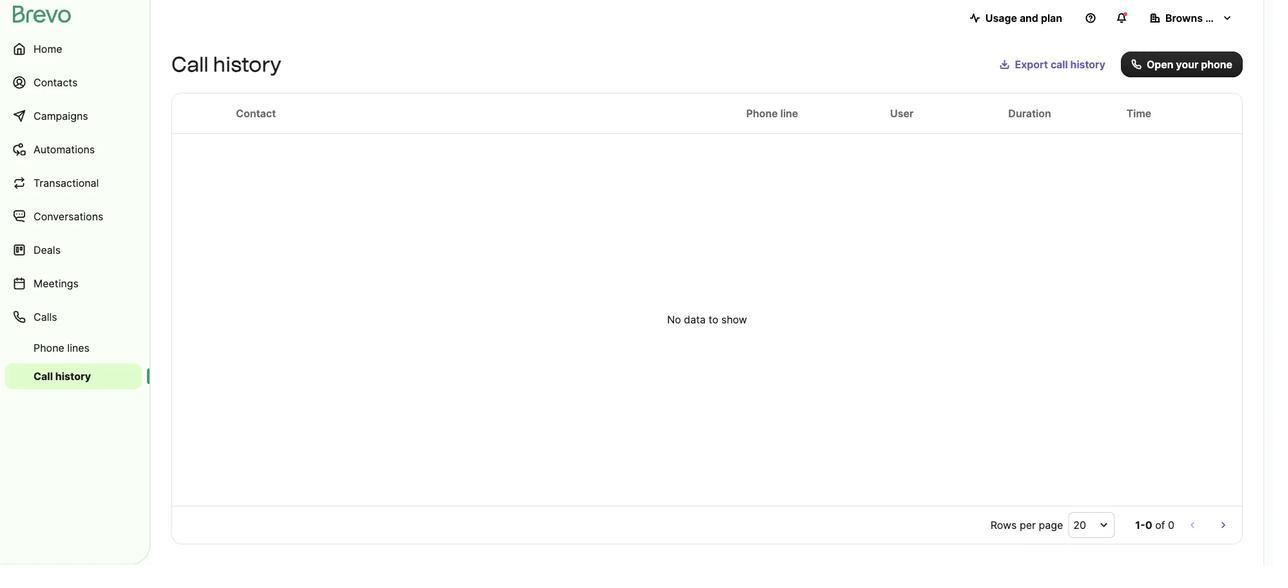 Task type: describe. For each thing, give the bounding box(es) containing it.
calls link
[[5, 302, 142, 333]]

of
[[1155, 519, 1165, 532]]

history inside export call history button
[[1070, 58, 1106, 71]]

phone for phone lines
[[34, 342, 64, 354]]

show
[[721, 314, 747, 326]]

browns
[[1166, 12, 1203, 24]]

1-
[[1135, 519, 1145, 532]]

duration
[[1008, 107, 1051, 120]]

call
[[1051, 58, 1068, 71]]

data
[[684, 314, 706, 326]]

line
[[780, 107, 798, 120]]

0 horizontal spatial call history
[[34, 370, 91, 383]]

phone lines link
[[5, 335, 142, 361]]

2 0 from the left
[[1168, 519, 1175, 532]]

export
[[1015, 58, 1048, 71]]

phone
[[1201, 58, 1233, 71]]

rows per page
[[991, 519, 1063, 532]]

1 0 from the left
[[1145, 519, 1152, 532]]

deals
[[34, 244, 61, 256]]

export call history button
[[989, 52, 1116, 77]]

20
[[1074, 519, 1086, 532]]

home
[[34, 43, 62, 55]]

transactional
[[34, 177, 99, 189]]

to
[[709, 314, 718, 326]]

plan
[[1041, 12, 1062, 24]]

browns enterprise
[[1166, 12, 1257, 24]]

1 horizontal spatial call history
[[171, 52, 281, 77]]

phone lines
[[34, 342, 90, 354]]

export call history
[[1015, 58, 1106, 71]]

browns enterprise button
[[1140, 5, 1257, 31]]

time
[[1127, 107, 1151, 120]]

calls
[[34, 311, 57, 323]]

automations link
[[5, 134, 142, 165]]

enterprise
[[1205, 12, 1257, 24]]



Task type: vqa. For each thing, say whether or not it's contained in the screenshot.
'Page' in the bottom right of the page
yes



Task type: locate. For each thing, give the bounding box(es) containing it.
user
[[890, 107, 914, 120]]

transactional link
[[5, 168, 142, 199]]

campaigns link
[[5, 101, 142, 132]]

0 horizontal spatial history
[[55, 370, 91, 383]]

history right call
[[1070, 58, 1106, 71]]

phone for phone line
[[746, 107, 778, 120]]

per
[[1020, 519, 1036, 532]]

call history up contact
[[171, 52, 281, 77]]

phone
[[746, 107, 778, 120], [34, 342, 64, 354]]

deals link
[[5, 235, 142, 266]]

history down "phone lines" link
[[55, 370, 91, 383]]

call
[[171, 52, 208, 77], [34, 370, 53, 383]]

phone left lines
[[34, 342, 64, 354]]

1 horizontal spatial phone
[[746, 107, 778, 120]]

0
[[1145, 519, 1152, 532], [1168, 519, 1175, 532]]

page
[[1039, 519, 1063, 532]]

no
[[667, 314, 681, 326]]

meetings link
[[5, 268, 142, 299]]

2 horizontal spatial history
[[1070, 58, 1106, 71]]

call history down phone lines
[[34, 370, 91, 383]]

automations
[[34, 143, 95, 156]]

1 vertical spatial call history
[[34, 370, 91, 383]]

1-0 of 0
[[1135, 519, 1175, 532]]

rows
[[991, 519, 1017, 532]]

home link
[[5, 34, 142, 64]]

1 horizontal spatial 0
[[1168, 519, 1175, 532]]

meetings
[[34, 277, 79, 290]]

1 vertical spatial phone
[[34, 342, 64, 354]]

lines
[[67, 342, 90, 354]]

0 vertical spatial call
[[171, 52, 208, 77]]

usage and plan
[[985, 12, 1062, 24]]

and
[[1020, 12, 1038, 24]]

1 horizontal spatial history
[[213, 52, 281, 77]]

0 horizontal spatial call
[[34, 370, 53, 383]]

history
[[213, 52, 281, 77], [1070, 58, 1106, 71], [55, 370, 91, 383]]

open your phone
[[1147, 58, 1233, 71]]

contact
[[236, 107, 276, 120]]

0 horizontal spatial 0
[[1145, 519, 1152, 532]]

call history
[[171, 52, 281, 77], [34, 370, 91, 383]]

0 right of
[[1168, 519, 1175, 532]]

no data to show
[[667, 314, 747, 326]]

open
[[1147, 58, 1174, 71]]

phone line
[[746, 107, 798, 120]]

contacts link
[[5, 67, 142, 98]]

1 vertical spatial call
[[34, 370, 53, 383]]

conversations link
[[5, 201, 142, 232]]

1 horizontal spatial call
[[171, 52, 208, 77]]

20 button
[[1068, 512, 1115, 538]]

conversations
[[34, 210, 103, 223]]

campaigns
[[34, 110, 88, 122]]

contacts
[[34, 76, 78, 89]]

0 vertical spatial phone
[[746, 107, 778, 120]]

call history link
[[5, 364, 142, 389]]

history up contact
[[213, 52, 281, 77]]

phone left line
[[746, 107, 778, 120]]

0 left of
[[1145, 519, 1152, 532]]

usage
[[985, 12, 1017, 24]]

open your phone button
[[1121, 52, 1243, 77]]

usage and plan button
[[960, 5, 1073, 31]]

0 horizontal spatial phone
[[34, 342, 64, 354]]

dialog
[[1263, 0, 1273, 565]]

0 vertical spatial call history
[[171, 52, 281, 77]]

history inside call history link
[[55, 370, 91, 383]]

your
[[1176, 58, 1199, 71]]



